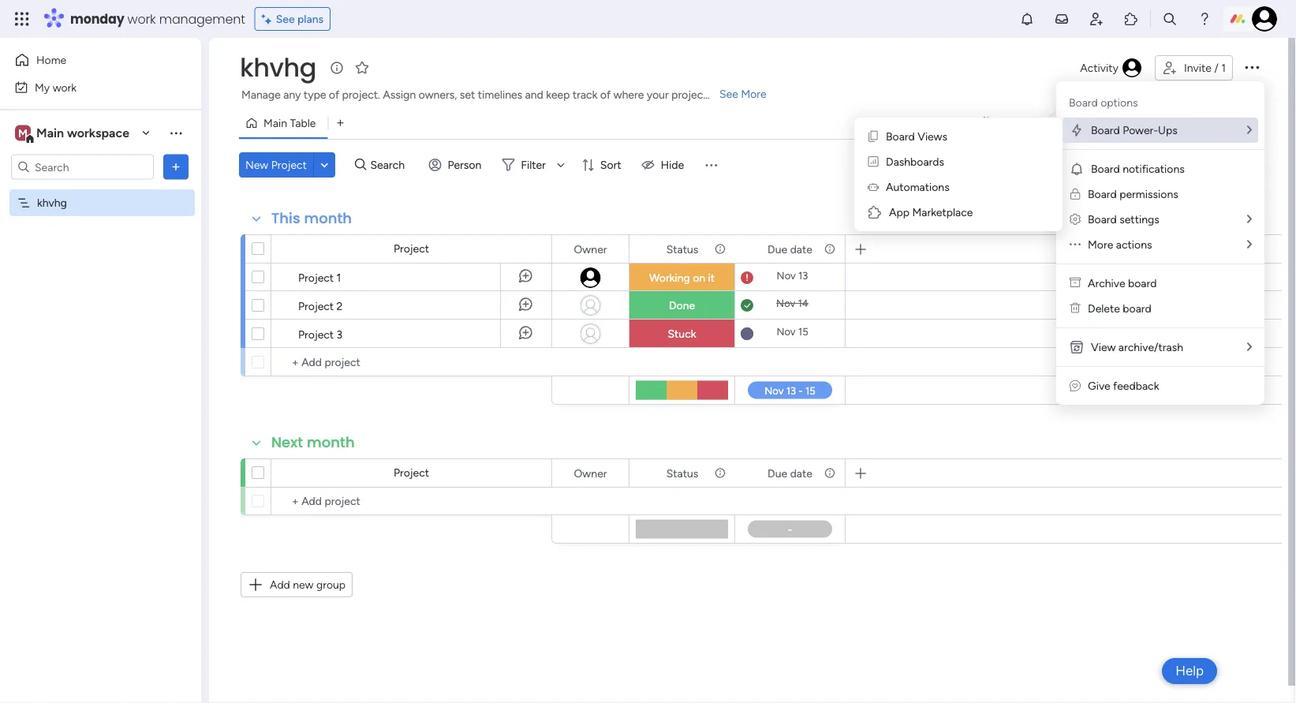 Task type: describe. For each thing, give the bounding box(es) containing it.
add new group button
[[241, 572, 353, 598]]

automations
[[886, 180, 950, 194]]

filter
[[521, 158, 546, 172]]

dapulse integrations image
[[981, 117, 993, 129]]

dapulse admin menu image
[[1070, 213, 1081, 226]]

khvhg inside khvhg list box
[[37, 196, 67, 210]]

management
[[159, 10, 245, 28]]

1 vertical spatial more
[[1088, 238, 1114, 251]]

v2 overdue deadline image
[[741, 270, 754, 285]]

add
[[270, 578, 290, 592]]

1 due from the top
[[768, 242, 788, 256]]

view archive/trash image
[[1070, 339, 1085, 355]]

main for main workspace
[[36, 126, 64, 140]]

nov for nov 13
[[777, 270, 796, 282]]

column information image for next month
[[824, 467, 837, 480]]

see plans
[[276, 12, 324, 26]]

manage
[[242, 88, 281, 101]]

1 vertical spatial 1
[[337, 271, 341, 284]]

this month
[[272, 208, 352, 229]]

v2 views icon image
[[869, 130, 878, 143]]

filter button
[[496, 152, 571, 178]]

ups
[[1159, 124, 1178, 137]]

work for my
[[53, 81, 77, 94]]

power-
[[1123, 124, 1159, 137]]

help button
[[1163, 658, 1218, 684]]

board views
[[886, 130, 948, 143]]

board permissions
[[1088, 187, 1179, 201]]

Search in workspace field
[[33, 158, 132, 176]]

inbox image
[[1055, 11, 1070, 27]]

hide button
[[636, 152, 694, 178]]

see for see more
[[720, 87, 739, 101]]

delete
[[1088, 302, 1121, 315]]

give feedback
[[1088, 379, 1160, 393]]

column information image for due date
[[824, 243, 837, 255]]

on
[[693, 271, 706, 285]]

board power-ups image
[[1070, 122, 1085, 138]]

1 vertical spatial options image
[[168, 159, 184, 175]]

1 horizontal spatial options image
[[1243, 57, 1262, 76]]

owners,
[[419, 88, 457, 101]]

This month field
[[268, 208, 356, 229]]

group
[[316, 578, 346, 592]]

2 status from the top
[[667, 466, 699, 480]]

done
[[669, 299, 695, 312]]

1 owner field from the top
[[570, 240, 611, 258]]

new project button
[[239, 152, 313, 178]]

table
[[290, 116, 316, 130]]

project
[[672, 88, 708, 101]]

project 1
[[298, 271, 341, 284]]

project 2
[[298, 299, 343, 313]]

your
[[647, 88, 669, 101]]

invite members image
[[1089, 11, 1105, 27]]

app
[[890, 206, 910, 219]]

gary orlando image
[[1253, 6, 1278, 32]]

1 due date from the top
[[768, 242, 813, 256]]

board for board settings
[[1088, 213, 1117, 226]]

invite / 1 button
[[1156, 55, 1234, 81]]

keep
[[546, 88, 570, 101]]

new project
[[245, 158, 307, 172]]

assign
[[383, 88, 416, 101]]

it
[[708, 271, 715, 285]]

nov for nov 14
[[777, 297, 796, 310]]

Next month field
[[268, 433, 359, 453]]

select product image
[[14, 11, 30, 27]]

my work
[[35, 81, 77, 94]]

notifications
[[1123, 162, 1185, 176]]

more dots image
[[1070, 238, 1081, 251]]

list arrow image for view archive/trash
[[1248, 341, 1253, 353]]

menu containing board options
[[1057, 81, 1265, 405]]

delete board
[[1088, 302, 1152, 315]]

board for archive board
[[1129, 277, 1157, 290]]

hide
[[661, 158, 685, 172]]

2 status field from the top
[[663, 465, 703, 482]]

give
[[1088, 379, 1111, 393]]

track
[[573, 88, 598, 101]]

home button
[[9, 47, 170, 73]]

v2 delete line image
[[1070, 302, 1081, 315]]

new
[[245, 158, 269, 172]]

see more
[[720, 87, 767, 101]]

settings
[[1120, 213, 1160, 226]]

my
[[35, 81, 50, 94]]

archive board
[[1088, 277, 1157, 290]]

workspace options image
[[168, 125, 184, 141]]

type
[[304, 88, 326, 101]]

dapulse archived image
[[1070, 277, 1081, 290]]

2 due date from the top
[[768, 466, 813, 480]]

next month
[[272, 433, 355, 453]]

more actions
[[1088, 238, 1153, 251]]

activity
[[1081, 61, 1119, 75]]

2 of from the left
[[601, 88, 611, 101]]

list arrow image for board settings
[[1248, 214, 1253, 225]]

timelines
[[478, 88, 523, 101]]

2 date from the top
[[791, 466, 813, 480]]

1 status from the top
[[667, 242, 699, 256]]

board for board options
[[1070, 96, 1099, 109]]

board for board permissions
[[1088, 187, 1117, 201]]

app marketplace image
[[867, 204, 883, 220]]

autopilot image
[[1144, 112, 1157, 132]]

archive
[[1088, 277, 1126, 290]]

my work button
[[9, 75, 170, 100]]

board settings
[[1088, 213, 1160, 226]]

and
[[525, 88, 544, 101]]

search everything image
[[1163, 11, 1178, 27]]

home
[[36, 53, 66, 67]]

owner for second owner field from the bottom of the page
[[574, 242, 607, 256]]

views
[[918, 130, 948, 143]]



Task type: locate. For each thing, give the bounding box(es) containing it.
working on it
[[650, 271, 715, 285]]

see right project
[[720, 87, 739, 101]]

1 vertical spatial status
[[667, 466, 699, 480]]

view archive/trash
[[1092, 341, 1184, 354]]

1 horizontal spatial more
[[1088, 238, 1114, 251]]

0 horizontal spatial main
[[36, 126, 64, 140]]

angle down image
[[321, 159, 329, 171]]

1 horizontal spatial column information image
[[824, 467, 837, 480]]

column information image
[[714, 243, 727, 255], [824, 467, 837, 480]]

14
[[798, 297, 809, 310]]

0 vertical spatial status
[[667, 242, 699, 256]]

of right track
[[601, 88, 611, 101]]

1 horizontal spatial work
[[128, 10, 156, 28]]

0 vertical spatial khvhg
[[240, 50, 316, 85]]

stands.
[[710, 88, 745, 101]]

menu image
[[703, 157, 719, 173]]

owner for 2nd owner field from the top of the page
[[574, 466, 607, 480]]

person
[[448, 158, 482, 172]]

2 owner from the top
[[574, 466, 607, 480]]

add view image
[[337, 117, 344, 129]]

feedback
[[1114, 379, 1160, 393]]

see more link
[[718, 86, 769, 102]]

board up board power-ups image
[[1070, 96, 1099, 109]]

1 horizontal spatial of
[[601, 88, 611, 101]]

1 vertical spatial status field
[[663, 465, 703, 482]]

list arrow image for board power-ups
[[1248, 124, 1253, 136]]

2 due from the top
[[768, 466, 788, 480]]

where
[[614, 88, 644, 101]]

Search field
[[367, 154, 414, 176]]

1 list arrow image from the top
[[1248, 124, 1253, 136]]

option
[[0, 189, 201, 192]]

person button
[[423, 152, 491, 178]]

integrate
[[999, 116, 1045, 130]]

more inside see more 'link'
[[741, 87, 767, 101]]

+ Add project text field
[[279, 353, 545, 372], [279, 492, 545, 511]]

1 status field from the top
[[663, 240, 703, 258]]

1 nov from the top
[[777, 270, 796, 282]]

main inside button
[[264, 116, 287, 130]]

board notifications
[[1092, 162, 1185, 176]]

nov 13
[[777, 270, 809, 282]]

khvhg down search in workspace field
[[37, 196, 67, 210]]

actions
[[1117, 238, 1153, 251]]

due date
[[768, 242, 813, 256], [768, 466, 813, 480]]

due date field for column information image for due date
[[764, 240, 817, 258]]

1 vertical spatial khvhg
[[37, 196, 67, 210]]

Owner field
[[570, 240, 611, 258], [570, 465, 611, 482]]

2 nov from the top
[[777, 297, 796, 310]]

month right this
[[304, 208, 352, 229]]

15
[[799, 326, 809, 338]]

1
[[1222, 61, 1227, 75], [337, 271, 341, 284]]

1 vertical spatial due date
[[768, 466, 813, 480]]

month for next month
[[307, 433, 355, 453]]

month for this month
[[304, 208, 352, 229]]

of right the type
[[329, 88, 340, 101]]

board for board notifications
[[1092, 162, 1121, 176]]

1 due date field from the top
[[764, 240, 817, 258]]

nov left 14
[[777, 297, 796, 310]]

see plans button
[[255, 7, 331, 31]]

0 vertical spatial owner
[[574, 242, 607, 256]]

1 horizontal spatial see
[[720, 87, 739, 101]]

0 horizontal spatial 1
[[337, 271, 341, 284]]

more right more dots image
[[1088, 238, 1114, 251]]

2 due date field from the top
[[764, 465, 817, 482]]

/
[[1215, 61, 1219, 75]]

main inside workspace selection element
[[36, 126, 64, 140]]

khvhg list box
[[0, 186, 201, 429]]

1 vertical spatial + add project text field
[[279, 492, 545, 511]]

see inside button
[[276, 12, 295, 26]]

this
[[272, 208, 300, 229]]

plans
[[298, 12, 324, 26]]

work right my
[[53, 81, 77, 94]]

0 vertical spatial options image
[[1243, 57, 1262, 76]]

options image right /
[[1243, 57, 1262, 76]]

0 horizontal spatial work
[[53, 81, 77, 94]]

work right monday
[[128, 10, 156, 28]]

due
[[768, 242, 788, 256], [768, 466, 788, 480]]

monday
[[70, 10, 124, 28]]

0 vertical spatial + add project text field
[[279, 353, 545, 372]]

board down archive board on the top
[[1123, 302, 1152, 315]]

0 vertical spatial work
[[128, 10, 156, 28]]

month right next
[[307, 433, 355, 453]]

arrow down image
[[552, 155, 571, 174]]

project inside button
[[271, 158, 307, 172]]

0 vertical spatial column information image
[[714, 243, 727, 255]]

0 vertical spatial 1
[[1222, 61, 1227, 75]]

0 vertical spatial due date field
[[764, 240, 817, 258]]

2 vertical spatial nov
[[777, 326, 796, 338]]

board
[[1129, 277, 1157, 290], [1123, 302, 1152, 315]]

collapse board header image
[[1249, 117, 1261, 129]]

board down the board options
[[1092, 124, 1121, 137]]

0 horizontal spatial more
[[741, 87, 767, 101]]

menu
[[1057, 81, 1265, 405]]

help
[[1176, 663, 1204, 679]]

1 date from the top
[[791, 242, 813, 256]]

main table button
[[239, 111, 328, 136]]

Status field
[[663, 240, 703, 258], [663, 465, 703, 482]]

see for see plans
[[276, 12, 295, 26]]

monday work management
[[70, 10, 245, 28]]

1 inside button
[[1222, 61, 1227, 75]]

automate
[[1164, 116, 1213, 130]]

project.
[[342, 88, 380, 101]]

working
[[650, 271, 690, 285]]

0 vertical spatial due date
[[768, 242, 813, 256]]

invite
[[1185, 61, 1212, 75]]

0 vertical spatial month
[[304, 208, 352, 229]]

khvhg up any
[[240, 50, 316, 85]]

marketplace
[[913, 206, 974, 219]]

board right v2 permission outline "image"
[[1088, 187, 1117, 201]]

1 horizontal spatial main
[[264, 116, 287, 130]]

1 horizontal spatial 1
[[1222, 61, 1227, 75]]

2
[[337, 299, 343, 313]]

board up delete board
[[1129, 277, 1157, 290]]

due date field for column information icon associated with next month
[[764, 465, 817, 482]]

2 owner field from the top
[[570, 465, 611, 482]]

options image
[[1243, 57, 1262, 76], [168, 159, 184, 175]]

list arrow image
[[1248, 124, 1253, 136], [1248, 214, 1253, 225], [1248, 239, 1253, 250], [1248, 341, 1253, 353]]

board for board views
[[886, 130, 915, 143]]

1 vertical spatial month
[[307, 433, 355, 453]]

0 horizontal spatial see
[[276, 12, 295, 26]]

0 horizontal spatial khvhg
[[37, 196, 67, 210]]

add new group
[[270, 578, 346, 592]]

workspace selection element
[[15, 124, 132, 144]]

stuck
[[668, 327, 697, 341]]

0 horizontal spatial of
[[329, 88, 340, 101]]

add to favorites image
[[354, 60, 370, 75]]

column information image for status
[[714, 467, 727, 480]]

options image down workspace options image
[[168, 159, 184, 175]]

show board description image
[[327, 60, 346, 76]]

1 horizontal spatial khvhg
[[240, 50, 316, 85]]

workspace
[[67, 126, 129, 140]]

0 vertical spatial nov
[[777, 270, 796, 282]]

1 vertical spatial owner field
[[570, 465, 611, 482]]

0 vertical spatial owner field
[[570, 240, 611, 258]]

1 vertical spatial due date field
[[764, 465, 817, 482]]

board options
[[1070, 96, 1139, 109]]

1 vertical spatial nov
[[777, 297, 796, 310]]

1 vertical spatial column information image
[[824, 467, 837, 480]]

next
[[272, 433, 303, 453]]

v2 automations outline image
[[868, 180, 879, 194]]

app marketplace
[[890, 206, 974, 219]]

main table
[[264, 116, 316, 130]]

v2 overview line image
[[869, 155, 879, 169]]

see
[[276, 12, 295, 26], [720, 87, 739, 101]]

board for board power-ups
[[1092, 124, 1121, 137]]

v2 done deadline image
[[741, 298, 754, 313]]

khvhg field
[[236, 50, 320, 85]]

board right v2 views icon
[[886, 130, 915, 143]]

view
[[1092, 341, 1116, 354]]

0 horizontal spatial column information image
[[714, 243, 727, 255]]

1 owner from the top
[[574, 242, 607, 256]]

0 horizontal spatial options image
[[168, 159, 184, 175]]

v2 permission outline image
[[1071, 187, 1081, 201]]

see inside 'link'
[[720, 87, 739, 101]]

more
[[741, 87, 767, 101], [1088, 238, 1114, 251]]

sort button
[[575, 152, 631, 178]]

nov 14
[[777, 297, 809, 310]]

column information image
[[824, 243, 837, 255], [714, 467, 727, 480]]

activity button
[[1074, 55, 1149, 81]]

board notifications image
[[1070, 161, 1085, 177]]

nov for nov 15
[[777, 326, 796, 338]]

3 list arrow image from the top
[[1248, 239, 1253, 250]]

work inside button
[[53, 81, 77, 94]]

1 vertical spatial date
[[791, 466, 813, 480]]

main left table
[[264, 116, 287, 130]]

0 vertical spatial column information image
[[824, 243, 837, 255]]

0 vertical spatial status field
[[663, 240, 703, 258]]

board
[[1070, 96, 1099, 109], [1092, 124, 1121, 137], [886, 130, 915, 143], [1092, 162, 1121, 176], [1088, 187, 1117, 201], [1088, 213, 1117, 226]]

notifications image
[[1020, 11, 1036, 27]]

v2 search image
[[355, 156, 367, 174]]

main for main table
[[264, 116, 287, 130]]

0 vertical spatial see
[[276, 12, 295, 26]]

0 horizontal spatial column information image
[[714, 467, 727, 480]]

project 3
[[298, 328, 343, 341]]

new
[[293, 578, 314, 592]]

v2 user feedback image
[[1070, 379, 1081, 393]]

board for delete board
[[1123, 302, 1152, 315]]

Due date field
[[764, 240, 817, 258], [764, 465, 817, 482]]

of
[[329, 88, 340, 101], [601, 88, 611, 101]]

nov 15
[[777, 326, 809, 338]]

nov left 15
[[777, 326, 796, 338]]

0 vertical spatial date
[[791, 242, 813, 256]]

any
[[284, 88, 301, 101]]

apps image
[[1124, 11, 1140, 27]]

help image
[[1197, 11, 1213, 27]]

1 horizontal spatial column information image
[[824, 243, 837, 255]]

1 vertical spatial due
[[768, 466, 788, 480]]

1 vertical spatial see
[[720, 87, 739, 101]]

main workspace
[[36, 126, 129, 140]]

column information image for this month
[[714, 243, 727, 255]]

date
[[791, 242, 813, 256], [791, 466, 813, 480]]

1 vertical spatial board
[[1123, 302, 1152, 315]]

1 + add project text field from the top
[[279, 353, 545, 372]]

work for monday
[[128, 10, 156, 28]]

1 vertical spatial work
[[53, 81, 77, 94]]

sort
[[601, 158, 622, 172]]

0 vertical spatial due
[[768, 242, 788, 256]]

month
[[304, 208, 352, 229], [307, 433, 355, 453]]

main right the workspace icon
[[36, 126, 64, 140]]

2 + add project text field from the top
[[279, 492, 545, 511]]

board right the dapulse admin menu icon
[[1088, 213, 1117, 226]]

set
[[460, 88, 475, 101]]

1 vertical spatial column information image
[[714, 467, 727, 480]]

see left plans
[[276, 12, 295, 26]]

workspace image
[[15, 124, 31, 142]]

1 of from the left
[[329, 88, 340, 101]]

options
[[1101, 96, 1139, 109]]

owner
[[574, 242, 607, 256], [574, 466, 607, 480]]

0 vertical spatial more
[[741, 87, 767, 101]]

m
[[18, 126, 28, 140]]

board power-ups
[[1092, 124, 1178, 137]]

board right board notifications icon
[[1092, 162, 1121, 176]]

archive/trash
[[1119, 341, 1184, 354]]

1 vertical spatial owner
[[574, 466, 607, 480]]

main
[[264, 116, 287, 130], [36, 126, 64, 140]]

list arrow image for more actions
[[1248, 239, 1253, 250]]

0 vertical spatial board
[[1129, 277, 1157, 290]]

project
[[271, 158, 307, 172], [394, 242, 429, 255], [298, 271, 334, 284], [298, 299, 334, 313], [298, 328, 334, 341], [394, 466, 429, 480]]

1 right /
[[1222, 61, 1227, 75]]

manage any type of project. assign owners, set timelines and keep track of where your project stands.
[[242, 88, 745, 101]]

more right project
[[741, 87, 767, 101]]

dashboards
[[886, 155, 945, 169]]

1 up 2
[[337, 271, 341, 284]]

2 list arrow image from the top
[[1248, 214, 1253, 225]]

4 list arrow image from the top
[[1248, 341, 1253, 353]]

3 nov from the top
[[777, 326, 796, 338]]

nov left "13"
[[777, 270, 796, 282]]



Task type: vqa. For each thing, say whether or not it's contained in the screenshot.
Next on the bottom of page
yes



